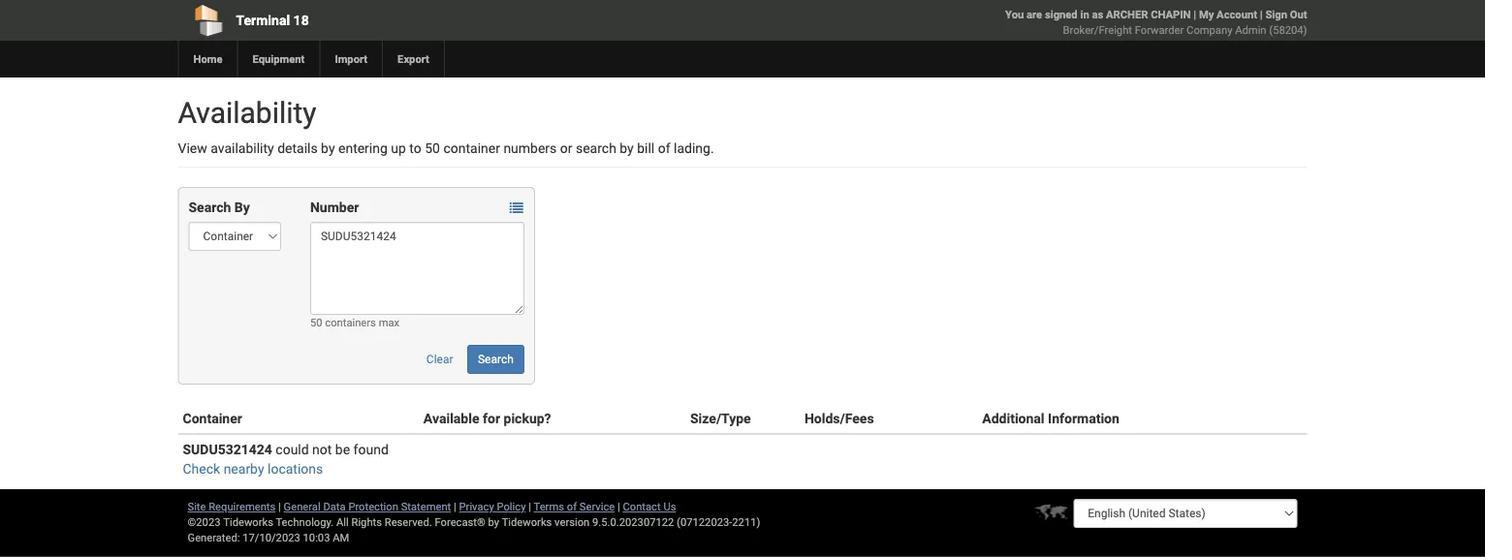Task type: describe. For each thing, give the bounding box(es) containing it.
not
[[312, 442, 332, 458]]

lading.
[[674, 140, 714, 156]]

archer
[[1106, 8, 1148, 21]]

view availability details by entering up to 50 container numbers or search by bill of lading.
[[178, 140, 714, 156]]

additional information
[[983, 411, 1120, 427]]

| up forecast®
[[454, 501, 456, 513]]

equipment
[[253, 53, 305, 65]]

company
[[1187, 24, 1233, 36]]

(07122023-
[[677, 516, 732, 529]]

1 horizontal spatial of
[[658, 140, 671, 156]]

2211)
[[732, 516, 761, 529]]

1 horizontal spatial 50
[[425, 140, 440, 156]]

export link
[[382, 41, 444, 78]]

available
[[424, 411, 480, 427]]

or
[[560, 140, 573, 156]]

are
[[1027, 8, 1043, 21]]

show list image
[[510, 201, 523, 215]]

availability
[[211, 140, 274, 156]]

details
[[277, 140, 318, 156]]

information
[[1048, 411, 1120, 427]]

site requirements link
[[188, 501, 276, 513]]

reserved.
[[385, 516, 432, 529]]

am
[[333, 532, 349, 544]]

broker/freight
[[1063, 24, 1133, 36]]

site requirements | general data protection statement | privacy policy | terms of service | contact us ©2023 tideworks technology. all rights reserved. forecast® by tideworks version 9.5.0.202307122 (07122023-2211) generated: 17/10/2023 10:03 am
[[188, 501, 761, 544]]

pickup?
[[504, 411, 551, 427]]

of inside site requirements | general data protection statement | privacy policy | terms of service | contact us ©2023 tideworks technology. all rights reserved. forecast® by tideworks version 9.5.0.202307122 (07122023-2211) generated: 17/10/2023 10:03 am
[[567, 501, 577, 513]]

sudu5321424
[[183, 442, 272, 458]]

technology.
[[276, 516, 334, 529]]

view
[[178, 140, 207, 156]]

availability
[[178, 96, 317, 130]]

export
[[398, 53, 429, 65]]

by inside site requirements | general data protection statement | privacy policy | terms of service | contact us ©2023 tideworks technology. all rights reserved. forecast® by tideworks version 9.5.0.202307122 (07122023-2211) generated: 17/10/2023 10:03 am
[[488, 516, 499, 529]]

equipment link
[[237, 41, 319, 78]]

©2023 tideworks
[[188, 516, 273, 529]]

found
[[354, 442, 389, 458]]

you
[[1006, 8, 1024, 21]]

up
[[391, 140, 406, 156]]

search button
[[467, 345, 524, 374]]

sign out link
[[1266, 8, 1308, 21]]

(58204)
[[1270, 24, 1308, 36]]

check nearby locations link
[[183, 461, 323, 477]]

| up tideworks
[[529, 501, 531, 513]]

sudu5321424 could not be found check nearby locations
[[183, 442, 389, 477]]

forecast®
[[435, 516, 486, 529]]

to
[[410, 140, 422, 156]]

| left sign at the top right of the page
[[1260, 8, 1263, 21]]

terminal 18
[[236, 12, 309, 28]]

as
[[1092, 8, 1104, 21]]

chapin
[[1151, 8, 1191, 21]]

tideworks
[[502, 516, 552, 529]]

policy
[[497, 501, 526, 513]]

us
[[664, 501, 676, 513]]

general
[[284, 501, 321, 513]]

forwarder
[[1135, 24, 1184, 36]]

admin
[[1236, 24, 1267, 36]]

max
[[379, 317, 400, 329]]

search
[[576, 140, 617, 156]]

check
[[183, 461, 220, 477]]

account
[[1217, 8, 1258, 21]]

bill
[[637, 140, 655, 156]]

numbers
[[504, 140, 557, 156]]

| left my
[[1194, 8, 1197, 21]]

locations
[[268, 461, 323, 477]]

be
[[335, 442, 350, 458]]

contact us link
[[623, 501, 676, 513]]

all
[[336, 516, 349, 529]]

10:03
[[303, 532, 330, 544]]

Number text field
[[310, 222, 524, 315]]

search for search by
[[189, 199, 231, 215]]

9.5.0.202307122
[[592, 516, 674, 529]]

terminal
[[236, 12, 290, 28]]

my account link
[[1199, 8, 1258, 21]]

additional
[[983, 411, 1045, 427]]

clear
[[427, 353, 453, 367]]



Task type: vqa. For each thing, say whether or not it's contained in the screenshot.
Terms
yes



Task type: locate. For each thing, give the bounding box(es) containing it.
size/type
[[690, 411, 751, 427]]

nearby
[[224, 461, 264, 477]]

available for pickup?
[[424, 411, 551, 427]]

out
[[1290, 8, 1308, 21]]

50 left containers
[[310, 317, 322, 329]]

search by
[[189, 199, 250, 215]]

home
[[193, 53, 223, 65]]

statement
[[401, 501, 451, 513]]

general data protection statement link
[[284, 501, 451, 513]]

could
[[276, 442, 309, 458]]

clear button
[[416, 345, 464, 374]]

0 vertical spatial of
[[658, 140, 671, 156]]

17/10/2023
[[243, 532, 300, 544]]

search inside 'button'
[[478, 353, 514, 367]]

by
[[234, 199, 250, 215]]

rights
[[351, 516, 382, 529]]

import
[[335, 53, 368, 65]]

50 containers max
[[310, 317, 400, 329]]

50 right "to"
[[425, 140, 440, 156]]

1 horizontal spatial by
[[488, 516, 499, 529]]

import link
[[319, 41, 382, 78]]

for
[[483, 411, 500, 427]]

|
[[1194, 8, 1197, 21], [1260, 8, 1263, 21], [278, 501, 281, 513], [454, 501, 456, 513], [529, 501, 531, 513], [618, 501, 620, 513]]

0 horizontal spatial search
[[189, 199, 231, 215]]

50
[[425, 140, 440, 156], [310, 317, 322, 329]]

0 vertical spatial search
[[189, 199, 231, 215]]

0 horizontal spatial by
[[321, 140, 335, 156]]

in
[[1081, 8, 1090, 21]]

privacy
[[459, 501, 494, 513]]

0 horizontal spatial of
[[567, 501, 577, 513]]

of right bill on the left top of page
[[658, 140, 671, 156]]

| up 9.5.0.202307122
[[618, 501, 620, 513]]

search left by
[[189, 199, 231, 215]]

version
[[555, 516, 590, 529]]

signed
[[1045, 8, 1078, 21]]

by
[[321, 140, 335, 156], [620, 140, 634, 156], [488, 516, 499, 529]]

privacy policy link
[[459, 501, 526, 513]]

1 horizontal spatial search
[[478, 353, 514, 367]]

search for search
[[478, 353, 514, 367]]

you are signed in as archer chapin | my account | sign out broker/freight forwarder company admin (58204)
[[1006, 8, 1308, 36]]

requirements
[[209, 501, 276, 513]]

contact
[[623, 501, 661, 513]]

of
[[658, 140, 671, 156], [567, 501, 577, 513]]

search right clear button
[[478, 353, 514, 367]]

search
[[189, 199, 231, 215], [478, 353, 514, 367]]

1 vertical spatial 50
[[310, 317, 322, 329]]

0 vertical spatial 50
[[425, 140, 440, 156]]

entering
[[338, 140, 388, 156]]

my
[[1199, 8, 1214, 21]]

1 vertical spatial search
[[478, 353, 514, 367]]

data
[[323, 501, 346, 513]]

2 horizontal spatial by
[[620, 140, 634, 156]]

by down privacy policy link
[[488, 516, 499, 529]]

sign
[[1266, 8, 1288, 21]]

of up version
[[567, 501, 577, 513]]

container
[[444, 140, 500, 156]]

site
[[188, 501, 206, 513]]

number
[[310, 199, 359, 215]]

service
[[580, 501, 615, 513]]

container
[[183, 411, 242, 427]]

by right details
[[321, 140, 335, 156]]

terms of service link
[[534, 501, 615, 513]]

generated:
[[188, 532, 240, 544]]

holds/fees
[[805, 411, 874, 427]]

containers
[[325, 317, 376, 329]]

terms
[[534, 501, 564, 513]]

| left 'general'
[[278, 501, 281, 513]]

protection
[[348, 501, 398, 513]]

1 vertical spatial of
[[567, 501, 577, 513]]

0 horizontal spatial 50
[[310, 317, 322, 329]]

by left bill on the left top of page
[[620, 140, 634, 156]]

18
[[293, 12, 309, 28]]



